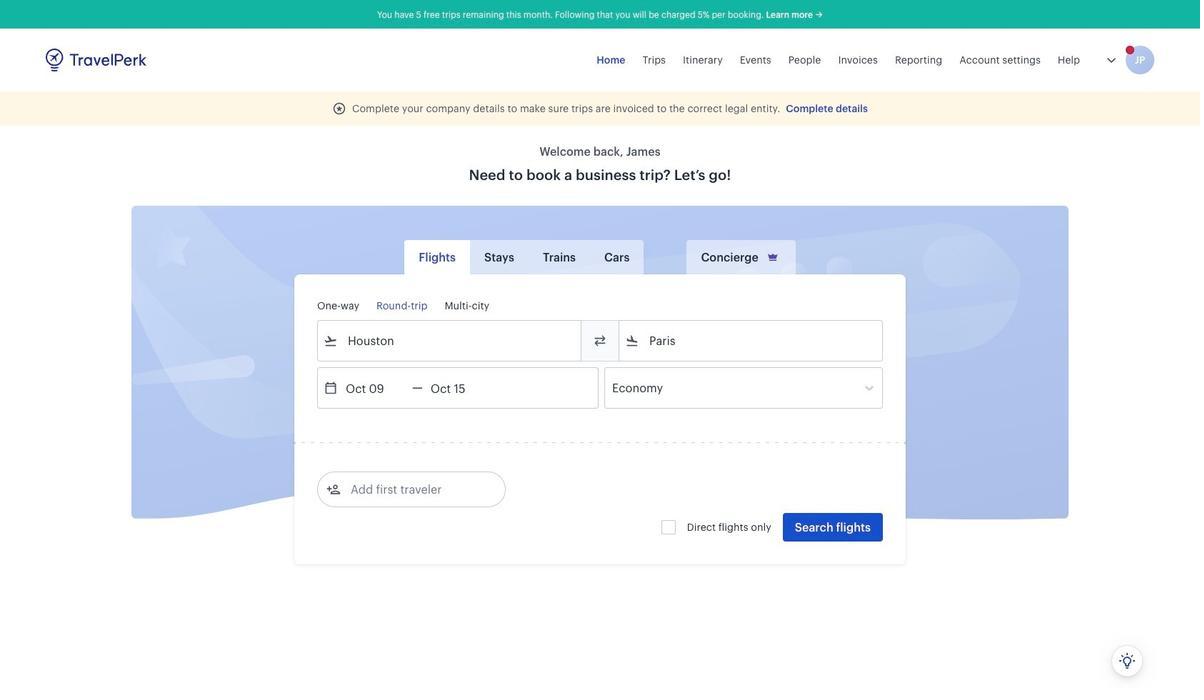 Task type: describe. For each thing, give the bounding box(es) containing it.
Return text field
[[423, 368, 497, 408]]

Add first traveler search field
[[341, 478, 489, 501]]

Depart text field
[[338, 368, 412, 408]]

From search field
[[338, 329, 562, 352]]



Task type: vqa. For each thing, say whether or not it's contained in the screenshot.
depart FIELD
no



Task type: locate. For each thing, give the bounding box(es) containing it.
To search field
[[640, 329, 864, 352]]



